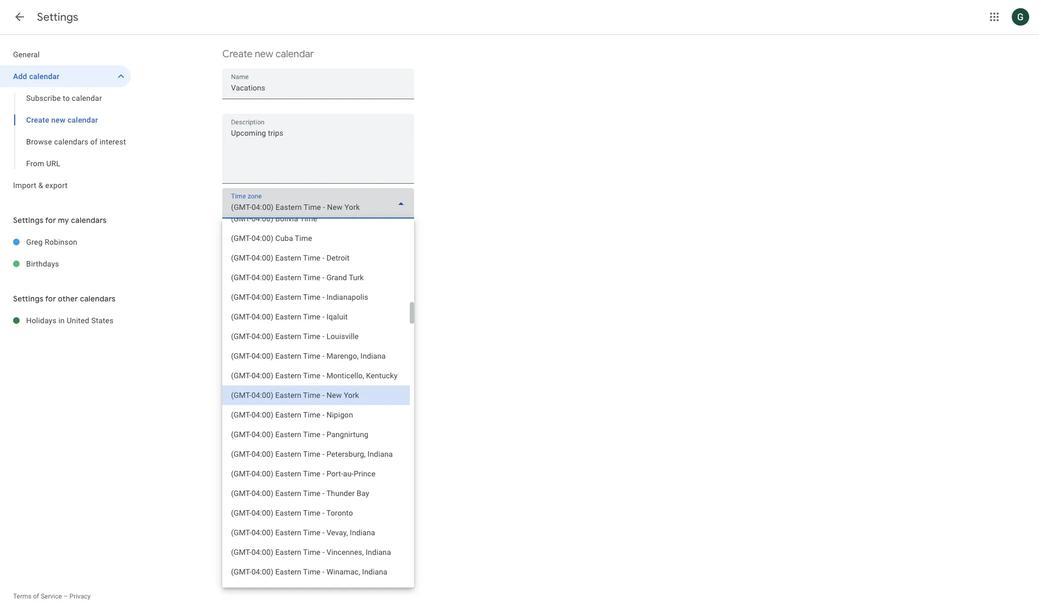 Task type: vqa. For each thing, say whether or not it's contained in the screenshot.
booking within Kendall Parks Busy times on this calendar are unavailable for booking
no



Task type: describe. For each thing, give the bounding box(es) containing it.
terms
[[13, 593, 31, 600]]

greg robinson tree item
[[0, 231, 131, 253]]

settings for settings for other calendars
[[13, 294, 43, 304]]

add calendar
[[13, 72, 60, 81]]

other
[[58, 294, 78, 304]]

0 vertical spatial of
[[90, 137, 98, 146]]

(gmt minus 04:00)bolivia time option
[[222, 209, 410, 228]]

add
[[13, 72, 27, 81]]

terms of service link
[[13, 593, 62, 600]]

tree containing general
[[0, 44, 131, 196]]

privacy
[[70, 593, 91, 600]]

create new calendar inside group
[[26, 116, 98, 124]]

greg robinson
[[26, 238, 77, 246]]

(gmt minus 04:00)eastern time - port-au-prince option
[[222, 464, 410, 484]]

group containing subscribe to calendar
[[0, 87, 131, 174]]

for for other
[[45, 294, 56, 304]]

0 vertical spatial create new calendar
[[222, 48, 314, 61]]

privacy link
[[70, 593, 91, 600]]

(gmt minus 04:00)guyana time option
[[222, 582, 410, 601]]

(gmt minus 04:00)eastern time - new york option
[[222, 385, 410, 405]]

1 vertical spatial of
[[33, 593, 39, 600]]

interest
[[100, 137, 126, 146]]

create calendar button
[[222, 262, 307, 282]]

calendar inside add calendar tree item
[[29, 72, 60, 81]]

from url
[[26, 159, 60, 168]]

import
[[13, 181, 36, 190]]

in
[[58, 316, 65, 325]]

url
[[46, 159, 60, 168]]

(gmt minus 04:00)eastern time - grand turk option
[[222, 268, 410, 287]]

holidays in united states tree item
[[0, 310, 131, 331]]

states
[[91, 316, 114, 325]]

service
[[41, 593, 62, 600]]

from
[[26, 159, 44, 168]]

robinson
[[45, 238, 77, 246]]

&
[[38, 181, 43, 190]]

holidays
[[26, 316, 56, 325]]

export
[[45, 181, 68, 190]]

(gmt minus 04:00)eastern time - monticello, kentucky option
[[222, 366, 410, 385]]

for for my
[[45, 215, 56, 225]]

holidays in united states link
[[26, 310, 131, 331]]

browse calendars of interest
[[26, 137, 126, 146]]

browse
[[26, 137, 52, 146]]

(gmt minus 04:00)eastern time - pangnirtung option
[[222, 425, 410, 444]]

(gmt minus 04:00)eastern time - nipigon option
[[222, 405, 410, 425]]

add calendar tree item
[[0, 65, 131, 87]]

(gmt minus 04:00)eastern time - petersburg, indiana option
[[222, 444, 410, 464]]



Task type: locate. For each thing, give the bounding box(es) containing it.
0 vertical spatial for
[[45, 215, 56, 225]]

(gmt minus 04:00)eastern time - toronto option
[[222, 503, 410, 523]]

(gmt minus 04:00)eastern time - indianapolis option
[[222, 287, 410, 307]]

united
[[67, 316, 89, 325]]

settings up greg
[[13, 215, 43, 225]]

new
[[255, 48, 273, 61], [51, 116, 66, 124]]

birthdays tree item
[[0, 253, 131, 275]]

create inside group
[[26, 116, 49, 124]]

2 vertical spatial create
[[235, 267, 260, 277]]

tree
[[0, 44, 131, 196]]

(gmt minus 04:00)eastern time - vincennes, indiana option
[[222, 542, 410, 562]]

terms of service – privacy
[[13, 593, 91, 600]]

–
[[64, 593, 68, 600]]

subscribe to calendar
[[26, 94, 102, 102]]

group
[[0, 87, 131, 174]]

None text field
[[222, 126, 414, 179], [231, 234, 406, 250], [222, 126, 414, 179], [231, 234, 406, 250]]

(gmt minus 04:00)eastern time - vevay, indiana option
[[222, 523, 410, 542]]

1 horizontal spatial create new calendar
[[222, 48, 314, 61]]

None text field
[[231, 80, 406, 95]]

2 for from the top
[[45, 294, 56, 304]]

settings for other calendars
[[13, 294, 116, 304]]

greg
[[26, 238, 43, 246]]

import & export
[[13, 181, 68, 190]]

(gmt minus 04:00)eastern time - marengo, indiana option
[[222, 346, 410, 366]]

0 vertical spatial settings
[[37, 10, 78, 24]]

(gmt minus 04:00)eastern time - detroit option
[[222, 248, 410, 268]]

1 vertical spatial create new calendar
[[26, 116, 98, 124]]

1 vertical spatial for
[[45, 294, 56, 304]]

settings for my calendars tree
[[0, 231, 131, 275]]

(gmt minus 04:00)eastern time - iqaluit option
[[222, 307, 410, 327]]

calendar
[[276, 48, 314, 61], [29, 72, 60, 81], [72, 94, 102, 102], [68, 116, 98, 124], [262, 267, 294, 277]]

calendar inside 'create calendar' button
[[262, 267, 294, 277]]

for
[[45, 215, 56, 225], [45, 294, 56, 304]]

subscribe
[[26, 94, 61, 102]]

for left my at the left top
[[45, 215, 56, 225]]

holidays in united states
[[26, 316, 114, 325]]

0 horizontal spatial create new calendar
[[26, 116, 98, 124]]

calendars up states
[[80, 294, 116, 304]]

create inside button
[[235, 267, 260, 277]]

to
[[63, 94, 70, 102]]

birthdays link
[[26, 253, 131, 275]]

0 horizontal spatial of
[[33, 593, 39, 600]]

2 vertical spatial settings
[[13, 294, 43, 304]]

0 vertical spatial create
[[222, 48, 253, 61]]

settings for my calendars
[[13, 215, 107, 225]]

settings heading
[[37, 10, 78, 24]]

birthdays
[[26, 259, 59, 268]]

settings up the holidays
[[13, 294, 43, 304]]

of
[[90, 137, 98, 146], [33, 593, 39, 600]]

1 vertical spatial new
[[51, 116, 66, 124]]

(gmt minus 04:00)eastern time - thunder bay option
[[222, 484, 410, 503]]

(gmt minus 04:00)eastern time - winamac, indiana option
[[222, 562, 410, 582]]

calendars for my
[[71, 215, 107, 225]]

1 for from the top
[[45, 215, 56, 225]]

1 horizontal spatial of
[[90, 137, 98, 146]]

settings for settings for my calendars
[[13, 215, 43, 225]]

for left other
[[45, 294, 56, 304]]

1 vertical spatial calendars
[[71, 215, 107, 225]]

calendars up the url
[[54, 137, 88, 146]]

(gmt minus 04:00)cuba time option
[[222, 228, 410, 248]]

calendars for other
[[80, 294, 116, 304]]

create
[[222, 48, 253, 61], [26, 116, 49, 124], [235, 267, 260, 277]]

calendars
[[54, 137, 88, 146], [71, 215, 107, 225], [80, 294, 116, 304]]

of left interest
[[90, 137, 98, 146]]

settings
[[37, 10, 78, 24], [13, 215, 43, 225], [13, 294, 43, 304]]

2 vertical spatial calendars
[[80, 294, 116, 304]]

create calendar
[[235, 267, 294, 277]]

settings right the go back icon
[[37, 10, 78, 24]]

0 vertical spatial new
[[255, 48, 273, 61]]

settings for settings
[[37, 10, 78, 24]]

None field
[[222, 188, 414, 219]]

my
[[58, 215, 69, 225]]

0 vertical spatial calendars
[[54, 137, 88, 146]]

calendars right my at the left top
[[71, 215, 107, 225]]

1 vertical spatial settings
[[13, 215, 43, 225]]

(gmt minus 04:00)eastern time - louisville option
[[222, 327, 410, 346]]

new inside group
[[51, 116, 66, 124]]

1 horizontal spatial new
[[255, 48, 273, 61]]

1 vertical spatial create
[[26, 116, 49, 124]]

of right terms
[[33, 593, 39, 600]]

calendars inside group
[[54, 137, 88, 146]]

general
[[13, 50, 40, 59]]

go back image
[[13, 10, 26, 23]]

0 horizontal spatial new
[[51, 116, 66, 124]]

create new calendar
[[222, 48, 314, 61], [26, 116, 98, 124]]



